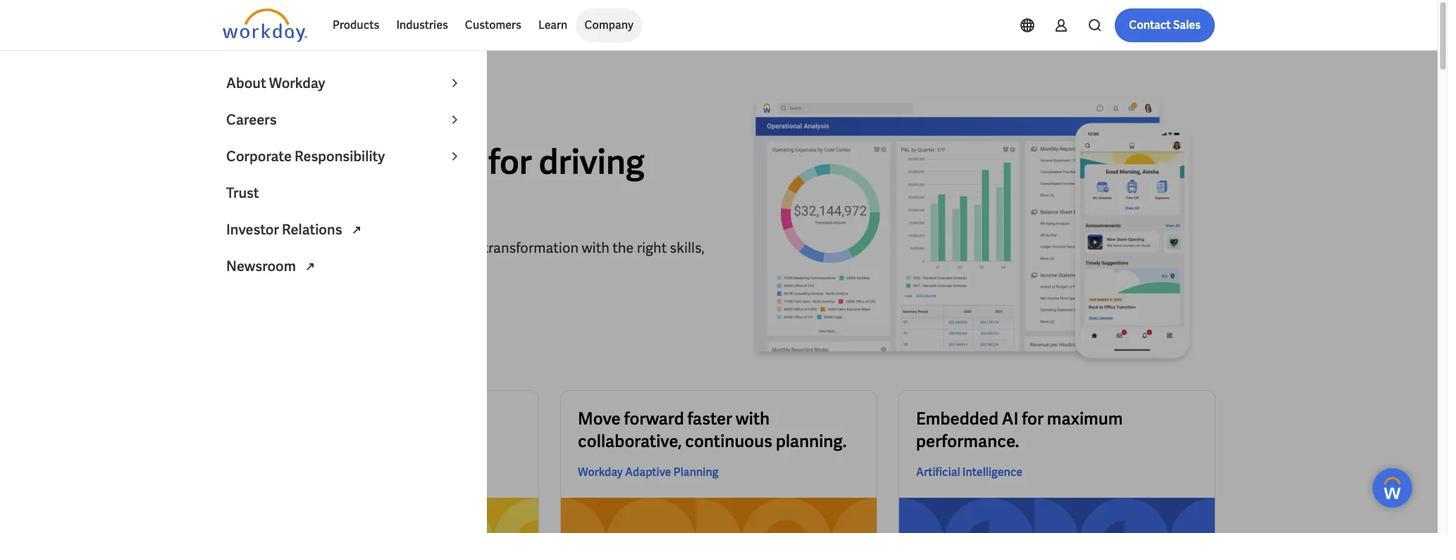 Task type: vqa. For each thing, say whether or not it's contained in the screenshot.
'system'
no



Task type: locate. For each thing, give the bounding box(es) containing it.
0 horizontal spatial workday
[[269, 74, 325, 92]]

for inside the explore resources for speeding up digital transformation with the right skills, resources, and budget.
[[339, 239, 357, 257]]

2 vertical spatial for
[[1022, 408, 1044, 430]]

forward
[[624, 408, 684, 430]]

speeding
[[360, 239, 418, 257]]

digital down corporate
[[223, 179, 319, 223]]

faster
[[688, 408, 733, 430]]

1 horizontal spatial workday
[[578, 465, 623, 480]]

with
[[582, 239, 610, 257], [736, 408, 770, 430]]

1 vertical spatial digital
[[441, 239, 480, 257]]

digital inside the explore resources for speeding up digital transformation with the right skills, resources, and budget.
[[441, 239, 480, 257]]

1 horizontal spatial the
[[613, 239, 634, 257]]

budget.
[[319, 258, 367, 277]]

trust
[[226, 184, 259, 202]]

1 horizontal spatial for
[[489, 140, 532, 184]]

workday right about
[[269, 74, 325, 92]]

embedded ai for maximum performance.
[[916, 408, 1123, 453]]

0 vertical spatial workday
[[269, 74, 325, 92]]

with inside the explore resources for speeding up digital transformation with the right skills, resources, and budget.
[[582, 239, 610, 257]]

0 vertical spatial for
[[489, 140, 532, 184]]

0 horizontal spatial with
[[582, 239, 610, 257]]

for inside embedded ai for maximum performance.
[[1022, 408, 1044, 430]]

0 vertical spatial digital
[[223, 179, 319, 223]]

0 vertical spatial with
[[582, 239, 610, 257]]

workday down collaborative,
[[578, 465, 623, 480]]

with left "right"
[[582, 239, 610, 257]]

contact sales link
[[1115, 8, 1215, 42]]

1 vertical spatial workday
[[578, 465, 623, 480]]

newsroom link
[[218, 248, 472, 285]]

corporate responsibility
[[226, 147, 385, 166]]

artificial intelligence link
[[916, 465, 1023, 482]]

with up continuous at the bottom of page
[[736, 408, 770, 430]]

for inside get the roadmap for driving digital growth.
[[489, 140, 532, 184]]

digital for growth.
[[223, 179, 319, 223]]

driving
[[539, 140, 645, 184]]

1 vertical spatial with
[[736, 408, 770, 430]]

1 vertical spatial for
[[339, 239, 357, 257]]

newsroom
[[226, 257, 299, 276]]

corporate responsibility button
[[218, 138, 472, 175]]

2 horizontal spatial for
[[1022, 408, 1044, 430]]

and
[[292, 258, 316, 277]]

customers button
[[457, 8, 530, 42]]

workday adaptive planning
[[578, 465, 719, 480]]

contact sales
[[1129, 18, 1201, 32]]

careers
[[226, 111, 277, 129]]

relations
[[282, 221, 342, 239]]

roadmap
[[344, 140, 482, 184]]

with inside the 'move forward faster with collaborative, continuous planning.'
[[736, 408, 770, 430]]

workday
[[269, 74, 325, 92], [578, 465, 623, 480]]

about workday button
[[218, 65, 472, 102]]

resources,
[[223, 258, 289, 277]]

investor relations link
[[218, 211, 472, 248]]

products
[[333, 18, 380, 32]]

workday inside the about workday dropdown button
[[269, 74, 325, 92]]

careers button
[[218, 102, 472, 138]]

0 horizontal spatial for
[[339, 239, 357, 257]]

skills,
[[670, 239, 705, 257]]

intelligence
[[963, 465, 1023, 480]]

0 horizontal spatial the
[[286, 140, 338, 184]]

products button
[[324, 8, 388, 42]]

opens in a new tab image
[[302, 259, 319, 276]]

adaptive
[[625, 465, 672, 480]]

digital
[[223, 179, 319, 223], [441, 239, 480, 257]]

transformation
[[483, 239, 579, 257]]

customers
[[465, 18, 522, 32]]

1 horizontal spatial digital
[[441, 239, 480, 257]]

for
[[489, 140, 532, 184], [339, 239, 357, 257], [1022, 408, 1044, 430]]

digital inside get the roadmap for driving digital growth.
[[223, 179, 319, 223]]

1 horizontal spatial with
[[736, 408, 770, 430]]

the inside get the roadmap for driving digital growth.
[[286, 140, 338, 184]]

up
[[421, 239, 438, 257]]

digital right up
[[441, 239, 480, 257]]

0 horizontal spatial digital
[[223, 179, 319, 223]]

0 vertical spatial the
[[286, 140, 338, 184]]

1 vertical spatial the
[[613, 239, 634, 257]]

resources
[[273, 239, 336, 257]]

the
[[286, 140, 338, 184], [613, 239, 634, 257]]

get the roadmap for driving digital growth.
[[223, 140, 645, 223]]

performance.
[[916, 431, 1019, 453]]

sales
[[1174, 18, 1201, 32]]

explore
[[223, 239, 270, 257]]



Task type: describe. For each thing, give the bounding box(es) containing it.
learn
[[538, 18, 568, 32]]

trust link
[[218, 175, 472, 211]]

industries button
[[388, 8, 457, 42]]

right
[[637, 239, 667, 257]]

maximum
[[1047, 408, 1123, 430]]

growth.
[[326, 179, 444, 223]]

get
[[223, 140, 279, 184]]

artificial
[[916, 465, 961, 480]]

collaborative,
[[578, 431, 682, 453]]

opens in a new tab image
[[348, 222, 365, 239]]

continuous
[[685, 431, 773, 453]]

the inside the explore resources for speeding up digital transformation with the right skills, resources, and budget.
[[613, 239, 634, 257]]

ai
[[1002, 408, 1019, 430]]

move forward faster with collaborative, continuous planning.
[[578, 408, 847, 453]]

industries
[[396, 18, 448, 32]]

artificial intelligence
[[916, 465, 1023, 480]]

corporate
[[226, 147, 292, 166]]

for for performance.
[[1022, 408, 1044, 430]]

investor
[[226, 221, 279, 239]]

company button
[[576, 8, 642, 42]]

embedded
[[916, 408, 999, 430]]

for for up
[[339, 239, 357, 257]]

about workday
[[226, 74, 325, 92]]

planning
[[674, 465, 719, 480]]

digital for transformation
[[441, 239, 480, 257]]

explore resources for speeding up digital transformation with the right skills, resources, and budget.
[[223, 239, 705, 277]]

go to the homepage image
[[223, 8, 307, 42]]

contact
[[1129, 18, 1171, 32]]

planning.
[[776, 431, 847, 453]]

company
[[585, 18, 634, 32]]

about
[[226, 74, 266, 92]]

responsibility
[[295, 147, 385, 166]]

learn button
[[530, 8, 576, 42]]

workday adaptive planning link
[[578, 465, 719, 482]]

desktop view of financial management operational analysis dashboard showing operating expenses by cost center and mobile view of human capital management home screen showing suggested tasks and announcements. image
[[730, 96, 1215, 369]]

move
[[578, 408, 621, 430]]

investor relations
[[226, 221, 345, 239]]



